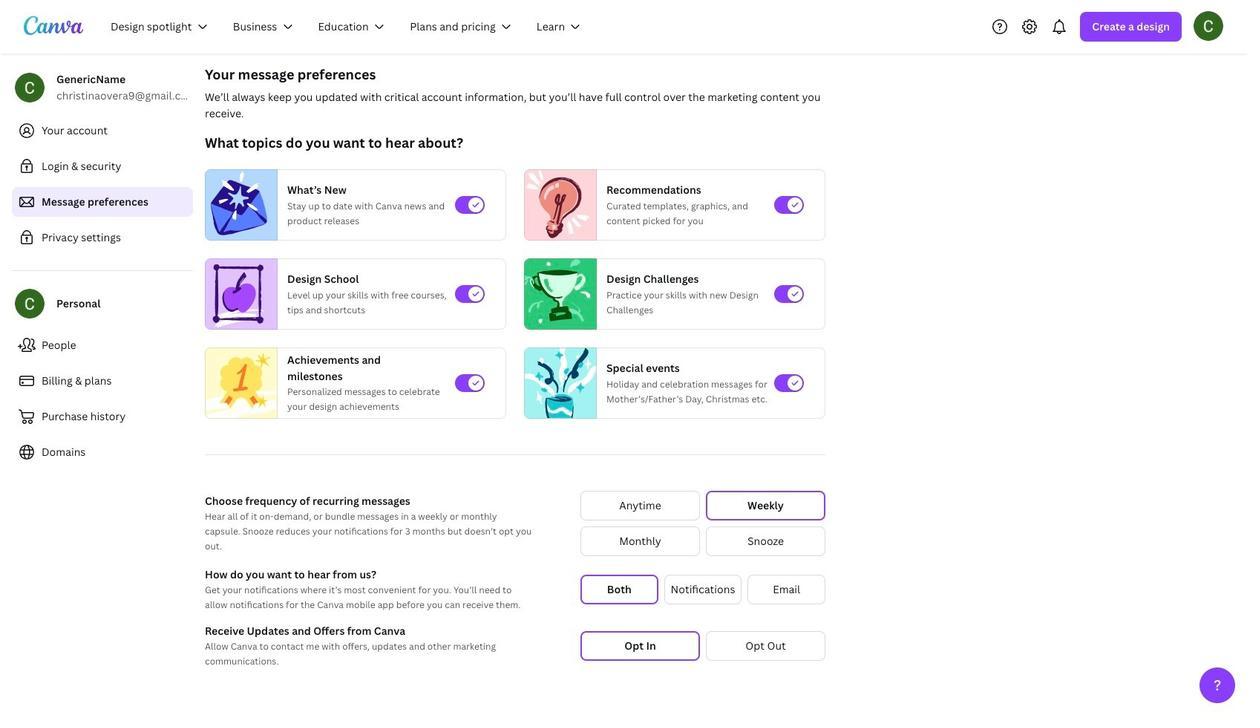 Task type: vqa. For each thing, say whether or not it's contained in the screenshot.
Top level navigation element
yes



Task type: locate. For each thing, give the bounding box(es) containing it.
genericname image
[[1194, 11, 1224, 40]]

top level navigation element
[[101, 12, 597, 42]]

None button
[[581, 491, 700, 521], [706, 491, 826, 521], [581, 527, 700, 556], [706, 527, 826, 556], [581, 575, 659, 605], [664, 575, 742, 605], [748, 575, 826, 605], [581, 631, 700, 661], [706, 631, 826, 661], [581, 491, 700, 521], [706, 491, 826, 521], [581, 527, 700, 556], [706, 527, 826, 556], [581, 575, 659, 605], [664, 575, 742, 605], [748, 575, 826, 605], [581, 631, 700, 661], [706, 631, 826, 661]]

topic image
[[206, 169, 271, 241], [525, 169, 590, 241], [206, 258, 271, 330], [525, 258, 590, 330], [206, 344, 277, 422], [525, 344, 596, 422]]



